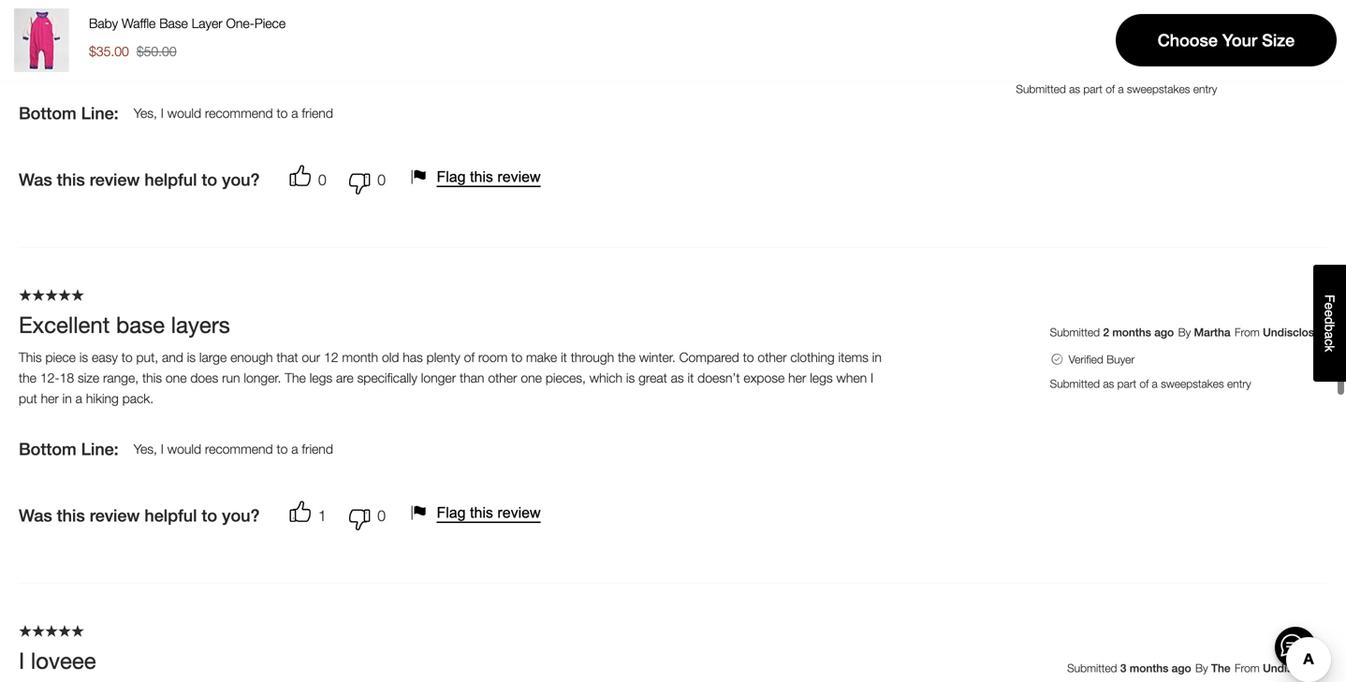Task type: locate. For each thing, give the bounding box(es) containing it.
bottom line:
[[19, 104, 119, 123], [19, 440, 119, 459]]

1 friend from the top
[[302, 105, 333, 121]]

and
[[162, 350, 183, 365]]

0 vertical spatial from
[[1235, 31, 1260, 44]]

0 for on!
[[377, 171, 386, 189]]

line:
[[81, 104, 119, 123], [81, 440, 119, 459]]

1 vertical spatial bottom line:
[[19, 440, 119, 459]]

b
[[1322, 325, 1337, 332]]

1 horizontal spatial entry
[[1227, 377, 1251, 391]]

0 horizontal spatial 1
[[318, 507, 326, 525]]

as inside this piece is easy to put, and is large enough that our 12 month old has plenty of room to make it through the winter. compared to other clothing items in the 12-18 size range, this one does run longer. the legs are specifically longer than other one pieces, which is great as it doesn't expose her legs when i put her in a hiking pack.
[[671, 370, 684, 386]]

was this review helpful to you?
[[19, 170, 260, 190], [19, 506, 260, 526]]

line: down bought
[[81, 104, 119, 123]]

line: down hiking
[[81, 440, 119, 459]]

0 horizontal spatial it
[[561, 350, 567, 365]]

was
[[19, 170, 52, 190], [19, 506, 52, 526]]

0 button
[[290, 161, 334, 199], [334, 161, 393, 199], [334, 497, 393, 535]]

sweepstakes down submitted 2 months ago by martha from undisclosed
[[1161, 377, 1224, 391]]

hiking
[[86, 391, 119, 406]]

other down room
[[488, 370, 517, 386]]

2 was this review helpful to you? from the top
[[19, 506, 260, 526]]

1 vertical spatial in
[[872, 350, 882, 365]]

0
[[318, 171, 326, 189], [377, 171, 386, 189], [377, 507, 386, 525]]

submitted as part of a sweepstakes entry down about
[[1016, 83, 1217, 96]]

items
[[838, 350, 869, 365]]

is left great
[[626, 370, 635, 386]]

would for on!
[[167, 105, 201, 121]]

0 vertical spatial would
[[167, 105, 201, 121]]

2 flag this review button from the top
[[408, 502, 548, 524]]

0 vertical spatial the
[[633, 55, 651, 70]]

month up are
[[342, 350, 378, 365]]

1 you? from the top
[[222, 170, 260, 190]]

1
[[1102, 31, 1109, 44], [318, 507, 326, 525]]

in right items
[[872, 350, 882, 365]]

1 vertical spatial flag this review
[[437, 505, 541, 521]]

1 vertical spatial 1
[[318, 507, 326, 525]]

0 vertical spatial 1
[[1102, 31, 1109, 44]]

piece up 18
[[45, 350, 76, 365]]

0 vertical spatial piece
[[518, 55, 548, 70]]

has inside this piece is easy to put, and is large enough that our 12 month old has plenty of room to make it through the winter. compared to other clothing items in the 12-18 size range, this one does run longer. the legs are specifically longer than other one pieces, which is great as it doesn't expose her legs when i put her in a hiking pack.
[[403, 350, 423, 365]]

0 vertical spatial friend
[[302, 105, 333, 121]]

1 vertical spatial the
[[1211, 662, 1231, 675]]

0 horizontal spatial entry
[[1193, 83, 1217, 96]]

it down the compared
[[688, 370, 694, 386]]

1 would from the top
[[167, 105, 201, 121]]

was for super
[[19, 170, 52, 190]]

2 vertical spatial undisclosed
[[1263, 662, 1327, 675]]

legs down clothing
[[810, 370, 833, 386]]

0 vertical spatial line:
[[81, 104, 119, 123]]

0 vertical spatial was
[[19, 170, 52, 190]]

plenty
[[427, 350, 460, 365]]

1 vertical spatial yes, i would recommend to a friend
[[134, 442, 333, 457]]

1 bottom line: from the top
[[19, 104, 119, 123]]

one down make
[[521, 370, 542, 386]]

0 vertical spatial was this review helpful to you?
[[19, 170, 260, 190]]

bottom line: down have
[[19, 104, 119, 123]]

flag this review
[[437, 169, 541, 185], [437, 505, 541, 521]]

1 from from the top
[[1235, 31, 1260, 44]]

0 vertical spatial sweepstakes
[[1127, 83, 1190, 96]]

you? for super cute on!
[[222, 170, 260, 190]]

it
[[561, 350, 567, 365], [688, 370, 694, 386]]

1 vertical spatial undisclosed
[[1263, 326, 1327, 339]]

great
[[639, 370, 667, 386]]

month right about
[[1112, 31, 1145, 44]]

as right great
[[671, 370, 684, 386]]

the right under
[[633, 55, 651, 70]]

1 horizontal spatial has
[[403, 350, 423, 365]]

other up expose
[[758, 350, 787, 365]]

0 horizontal spatial is
[[79, 350, 88, 365]]

0 vertical spatial part
[[1084, 83, 1103, 96]]

recommend down run
[[205, 442, 273, 457]]

1 vertical spatial bottom
[[19, 440, 76, 459]]

line: for base
[[81, 440, 119, 459]]

1 vertical spatial submitted as part of a sweepstakes entry
[[1050, 377, 1251, 391]]

would
[[167, 105, 201, 121], [167, 442, 201, 457]]

friend down grandson
[[302, 105, 333, 121]]

2 friend from the top
[[302, 442, 333, 457]]

1 vertical spatial month
[[342, 350, 378, 365]]

0 vertical spatial submitted as part of a sweepstakes entry
[[1016, 83, 1217, 96]]

make
[[526, 350, 557, 365]]

yes,
[[134, 105, 157, 121], [134, 442, 157, 457]]

a down about 1 month ago by michelle from undisclosed
[[1118, 83, 1124, 96]]

loveee
[[31, 648, 96, 674]]

recommend for excellent base layers
[[205, 442, 273, 457]]

months
[[1112, 326, 1151, 339], [1130, 662, 1169, 675]]

1 flag from the top
[[437, 169, 466, 185]]

choose your size button
[[1116, 14, 1337, 66]]

compared
[[679, 350, 739, 365]]

1 vertical spatial was
[[19, 506, 52, 526]]

2 flag from the top
[[437, 505, 466, 521]]

0 vertical spatial months
[[1112, 326, 1151, 339]]

1 vertical spatial ago
[[1154, 326, 1174, 339]]

1 horizontal spatial piece
[[518, 55, 548, 70]]

0 horizontal spatial one
[[166, 370, 187, 386]]

yes, down two
[[134, 105, 157, 121]]

1 vertical spatial by
[[1178, 326, 1191, 339]]

2 recommend from the top
[[205, 442, 273, 457]]

recommend down my
[[205, 105, 273, 121]]

0 vertical spatial yes,
[[134, 105, 157, 121]]

ago left michelle
[[1148, 31, 1167, 44]]

e up d
[[1322, 303, 1337, 310]]

ago left martha
[[1154, 326, 1174, 339]]

flag this review for super cute on!
[[437, 169, 541, 185]]

1 horizontal spatial 1
[[1102, 31, 1109, 44]]

thermoball
[[654, 55, 717, 70]]

undisclosed for excellent base layers
[[1263, 326, 1327, 339]]

the up the which
[[618, 350, 636, 365]]

one
[[166, 370, 187, 386], [521, 370, 542, 386]]

should
[[25, 55, 63, 70]]

1 vertical spatial has
[[403, 350, 423, 365]]

friend for super cute on!
[[302, 105, 333, 121]]

the
[[633, 55, 651, 70], [618, 350, 636, 365], [19, 370, 36, 386]]

submitted 3 months ago by the from undisclosed
[[1067, 662, 1327, 675]]

2 bottom from the top
[[19, 440, 76, 459]]

does
[[190, 370, 218, 386]]

2 bottom line: from the top
[[19, 440, 119, 459]]

2 vertical spatial from
[[1235, 662, 1260, 675]]

sweepstakes down choose
[[1127, 83, 1190, 96]]

one down and on the left bottom of page
[[166, 370, 187, 386]]

when
[[836, 370, 867, 386]]

her down clothing
[[788, 370, 806, 386]]

bottom line: for excellent
[[19, 440, 119, 459]]

as
[[233, 55, 246, 70], [1069, 83, 1080, 96], [671, 370, 684, 386], [1103, 377, 1114, 391]]

legs down our
[[310, 370, 332, 386]]

the up put
[[19, 370, 36, 386]]

2 you? from the top
[[222, 506, 260, 526]]

base
[[159, 15, 188, 31]]

from
[[1235, 31, 1260, 44], [1235, 326, 1260, 339], [1235, 662, 1260, 675]]

1 yes, i would recommend to a friend from the top
[[134, 105, 333, 121]]

from for on!
[[1235, 31, 1260, 44]]

2 undisclosed from the top
[[1263, 326, 1327, 339]]

3 from from the top
[[1235, 662, 1260, 675]]

yes, i would recommend to a friend down run
[[134, 442, 333, 457]]

1 vertical spatial sweepstakes
[[1161, 377, 1224, 391]]

1 vertical spatial piece
[[45, 350, 76, 365]]

put,
[[136, 350, 158, 365]]

0 vertical spatial flag this review
[[437, 169, 541, 185]]

i right when at bottom
[[871, 370, 874, 386]]

through
[[571, 350, 614, 365]]

f e e d b a c k button
[[1313, 265, 1346, 382]]

specifically
[[357, 370, 417, 386]]

0 vertical spatial it
[[561, 350, 567, 365]]

submitted as part of a sweepstakes entry down buyer
[[1050, 377, 1251, 391]]

ago right 3
[[1172, 662, 1191, 675]]

0 vertical spatial recommend
[[205, 105, 273, 121]]

this
[[19, 350, 42, 365]]

1 helpful from the top
[[145, 170, 197, 190]]

2 line: from the top
[[81, 440, 119, 459]]

0 vertical spatial in
[[197, 55, 206, 70]]

2 yes, from the top
[[134, 442, 157, 457]]

1 vertical spatial would
[[167, 442, 201, 457]]

0 vertical spatial ago
[[1148, 31, 1167, 44]]

1 e from the top
[[1322, 303, 1337, 310]]

1 horizontal spatial legs
[[810, 370, 833, 386]]

under
[[597, 55, 629, 70]]

is left easy
[[79, 350, 88, 365]]

helpful
[[145, 170, 197, 190], [145, 506, 197, 526]]

submitted as part of a sweepstakes entry
[[1016, 83, 1217, 96], [1050, 377, 1251, 391]]

2 yes, i would recommend to a friend from the top
[[134, 442, 333, 457]]

is right and on the left bottom of page
[[187, 350, 196, 365]]

has
[[327, 55, 348, 70], [403, 350, 423, 365]]

1 vertical spatial friend
[[302, 442, 333, 457]]

bottom down put
[[19, 440, 76, 459]]

would down sizes
[[167, 105, 201, 121]]

1 vertical spatial flag
[[437, 505, 466, 521]]

yes, i would recommend to a friend for excellent base layers
[[134, 442, 333, 457]]

in right sizes
[[197, 55, 206, 70]]

by for layers
[[1178, 326, 1191, 339]]

a up k
[[1322, 332, 1337, 339]]

1 yes, from the top
[[134, 105, 157, 121]]

0 horizontal spatial in
[[62, 391, 72, 406]]

1 vertical spatial part
[[1117, 377, 1137, 391]]

review
[[497, 169, 541, 185], [90, 170, 140, 190], [497, 505, 541, 521], [90, 506, 140, 526]]

0 button for layers
[[334, 497, 393, 535]]

1 vertical spatial from
[[1235, 326, 1260, 339]]

1 vertical spatial helpful
[[145, 506, 197, 526]]

it up pieces,
[[561, 350, 567, 365]]

0 vertical spatial entry
[[1193, 83, 1217, 96]]

the
[[285, 370, 306, 386], [1211, 662, 1231, 675]]

expose
[[744, 370, 785, 386]]

2 would from the top
[[167, 442, 201, 457]]

was this review helpful to you? for cute
[[19, 170, 260, 190]]

size
[[78, 370, 99, 386]]

choose your size
[[1158, 30, 1295, 50]]

other
[[758, 350, 787, 365], [488, 370, 517, 386]]

as left my
[[233, 55, 246, 70]]

yes, i would recommend to a friend down my
[[134, 105, 333, 121]]

by
[[1172, 31, 1184, 44], [1178, 326, 1191, 339], [1195, 662, 1208, 675]]

2 helpful from the top
[[145, 506, 197, 526]]

0 horizontal spatial other
[[488, 370, 517, 386]]

martha
[[1194, 326, 1231, 339]]

1 recommend from the top
[[205, 105, 273, 121]]

1 vertical spatial entry
[[1227, 377, 1251, 391]]

bottom line: down hiking
[[19, 440, 119, 459]]

part down about
[[1084, 83, 1103, 96]]

flag this review button for on!
[[408, 166, 548, 188]]

the inside this piece is easy to put, and is large enough that our 12 month old has plenty of room to make it through the winter. compared to other clothing items in the 12-18 size range, this one does run longer. the legs are specifically longer than other one pieces, which is great as it doesn't expose her legs when i put her in a hiking pack.
[[285, 370, 306, 386]]

months right 3
[[1130, 662, 1169, 675]]

1 bottom from the top
[[19, 104, 76, 123]]

1 horizontal spatial her
[[788, 370, 806, 386]]

is
[[79, 350, 88, 365], [187, 350, 196, 365], [626, 370, 635, 386]]

has right the old
[[403, 350, 423, 365]]

1 flag this review button from the top
[[408, 166, 548, 188]]

in down 18
[[62, 391, 72, 406]]

0 vertical spatial undisclosed
[[1263, 31, 1327, 44]]

her down 12- at the left bottom of the page
[[41, 391, 59, 406]]

1 undisclosed from the top
[[1263, 31, 1327, 44]]

0 horizontal spatial the
[[285, 370, 306, 386]]

entry down martha
[[1227, 377, 1251, 391]]

a down grandson
[[291, 105, 298, 121]]

e up b
[[1322, 310, 1337, 317]]

entry down michelle
[[1193, 83, 1217, 96]]

part
[[1084, 83, 1103, 96], [1117, 377, 1137, 391]]

helpful for layers
[[145, 506, 197, 526]]

yes, for base
[[134, 442, 157, 457]]

was for excellent
[[19, 506, 52, 526]]

1 horizontal spatial in
[[197, 55, 206, 70]]

part down buyer
[[1117, 377, 1137, 391]]

friend for excellent base layers
[[302, 442, 333, 457]]

by left michelle
[[1172, 31, 1184, 44]]

you?
[[222, 170, 260, 190], [222, 506, 260, 526]]

1 was this review helpful to you? from the top
[[19, 170, 260, 190]]

0 horizontal spatial piece
[[45, 350, 76, 365]]

1 vertical spatial you?
[[222, 506, 260, 526]]

1 horizontal spatial it
[[688, 370, 694, 386]]

1 vertical spatial flag this review button
[[408, 502, 548, 524]]

i down two
[[161, 105, 164, 121]]

1 flag this review from the top
[[437, 169, 541, 185]]

i left loveee
[[19, 648, 25, 674]]

0 vertical spatial flag
[[437, 169, 466, 185]]

entry for on!
[[1193, 83, 1217, 96]]

grown
[[395, 55, 430, 70]]

2 was from the top
[[19, 506, 52, 526]]

which
[[590, 370, 623, 386]]

1 vertical spatial line:
[[81, 440, 119, 459]]

doesn't
[[698, 370, 740, 386]]

bottom for super
[[19, 104, 76, 123]]

helpful for on!
[[145, 170, 197, 190]]

recommend for super cute on!
[[205, 105, 273, 121]]

by right 3
[[1195, 662, 1208, 675]]

flag this review for excellent base layers
[[437, 505, 541, 521]]

submitted as part of a sweepstakes entry for on!
[[1016, 83, 1217, 96]]

1 vertical spatial recommend
[[205, 442, 273, 457]]

layer
[[192, 15, 222, 31]]

a down size
[[76, 391, 82, 406]]

entry
[[1193, 83, 1217, 96], [1227, 377, 1251, 391]]

0 vertical spatial flag this review button
[[408, 166, 548, 188]]

two
[[141, 55, 161, 70]]

a inside button
[[1322, 332, 1337, 339]]

has left already
[[327, 55, 348, 70]]

1 horizontal spatial month
[[1112, 31, 1145, 44]]

i
[[19, 55, 22, 70], [161, 105, 164, 121], [871, 370, 874, 386], [161, 442, 164, 457], [19, 648, 25, 674]]

bottom down should
[[19, 104, 76, 123]]

yes, down pack.
[[134, 442, 157, 457]]

1 was from the top
[[19, 170, 52, 190]]

1 horizontal spatial other
[[758, 350, 787, 365]]

her
[[788, 370, 806, 386], [41, 391, 59, 406]]

1 vertical spatial months
[[1130, 662, 1169, 675]]

https://images.thenorthface.com/is/image/thenorthface/nf0a7wwk_wug_hero?$color swatch$ image
[[9, 8, 73, 72]]

0 horizontal spatial month
[[342, 350, 378, 365]]

1 line: from the top
[[81, 104, 119, 123]]

0 horizontal spatial legs
[[310, 370, 332, 386]]

room
[[478, 350, 508, 365]]

yes, for cute
[[134, 105, 157, 121]]

yes, i would recommend to a friend
[[134, 105, 333, 121], [134, 442, 333, 457]]

18
[[60, 370, 74, 386]]

2 from from the top
[[1235, 326, 1260, 339]]

0 horizontal spatial part
[[1084, 83, 1103, 96]]

1 vertical spatial her
[[41, 391, 59, 406]]

d
[[1322, 317, 1337, 325]]

layers
[[171, 311, 230, 338]]

in
[[197, 55, 206, 70], [872, 350, 882, 365], [62, 391, 72, 406]]

2 vertical spatial ago
[[1172, 662, 1191, 675]]

1 horizontal spatial one
[[521, 370, 542, 386]]

would down the does
[[167, 442, 201, 457]]

0 horizontal spatial her
[[41, 391, 59, 406]]

months right 2
[[1112, 326, 1151, 339]]

1 vertical spatial other
[[488, 370, 517, 386]]

friend
[[302, 105, 333, 121], [302, 442, 333, 457]]

waffle
[[122, 15, 156, 31]]

this inside this piece is easy to put, and is large enough that our 12 month old has plenty of room to make it through the winter. compared to other clothing items in the 12-18 size range, this one does run longer. the legs are specifically longer than other one pieces, which is great as it doesn't expose her legs when i put her in a hiking pack.
[[142, 370, 162, 386]]

our
[[302, 350, 320, 365]]

1 vertical spatial yes,
[[134, 442, 157, 457]]

friend up 1 button
[[302, 442, 333, 457]]

bottom for excellent
[[19, 440, 76, 459]]

2 horizontal spatial in
[[872, 350, 882, 365]]

0 vertical spatial yes, i would recommend to a friend
[[134, 105, 333, 121]]

undisclosed for super cute on!
[[1263, 31, 1327, 44]]

by left martha
[[1178, 326, 1191, 339]]

piece right great
[[518, 55, 548, 70]]

0 vertical spatial bottom
[[19, 104, 76, 123]]

undisclosed
[[1263, 31, 1327, 44], [1263, 326, 1327, 339], [1263, 662, 1327, 675]]

0 vertical spatial you?
[[222, 170, 260, 190]]

0 vertical spatial helpful
[[145, 170, 197, 190]]

1 vertical spatial was this review helpful to you?
[[19, 506, 260, 526]]

0 horizontal spatial has
[[327, 55, 348, 70]]

line: for cute
[[81, 104, 119, 123]]

a inside this piece is easy to put, and is large enough that our 12 month old has plenty of room to make it through the winter. compared to other clothing items in the 12-18 size range, this one does run longer. the legs are specifically longer than other one pieces, which is great as it doesn't expose her legs when i put her in a hiking pack.
[[76, 391, 82, 406]]

1 horizontal spatial part
[[1117, 377, 1137, 391]]

0 vertical spatial the
[[285, 370, 306, 386]]

flag
[[437, 169, 466, 185], [437, 505, 466, 521]]

super cute on!
[[19, 17, 166, 43]]

2 flag this review from the top
[[437, 505, 541, 521]]



Task type: describe. For each thing, give the bounding box(es) containing it.
2 legs from the left
[[810, 370, 833, 386]]

size
[[1262, 30, 1295, 50]]

by for on!
[[1172, 31, 1184, 44]]

sizes
[[165, 55, 193, 70]]

sweepstakes for excellent base layers
[[1161, 377, 1224, 391]]

of inside this piece is easy to put, and is large enough that our 12 month old has plenty of room to make it through the winter. compared to other clothing items in the 12-18 size range, this one does run longer. the legs are specifically longer than other one pieces, which is great as it doesn't expose her legs when i put her in a hiking pack.
[[464, 350, 475, 365]]

i left should
[[19, 55, 22, 70]]

12
[[324, 350, 338, 365]]

buyer
[[1107, 353, 1135, 366]]

about
[[1069, 31, 1099, 44]]

0 vertical spatial month
[[1112, 31, 1145, 44]]

yes, i would recommend to a friend for super cute on!
[[134, 105, 333, 121]]

you? for excellent base layers
[[222, 506, 260, 526]]

old
[[382, 350, 399, 365]]

that
[[277, 350, 298, 365]]

2 vertical spatial by
[[1195, 662, 1208, 675]]

i loveee
[[19, 648, 96, 674]]

as down about
[[1069, 83, 1080, 96]]

easy
[[92, 350, 118, 365]]

grandson
[[270, 55, 324, 70]]

large
[[199, 350, 227, 365]]

$35.00
[[89, 44, 129, 59]]

one-
[[226, 15, 255, 31]]

ago for layers
[[1154, 326, 1174, 339]]

$50.00
[[137, 44, 177, 59]]

as down verified buyer
[[1103, 377, 1114, 391]]

2 vertical spatial the
[[19, 370, 36, 386]]

ago for on!
[[1148, 31, 1167, 44]]

would for layers
[[167, 442, 201, 457]]

than
[[460, 370, 484, 386]]

bottom line: for super
[[19, 104, 119, 123]]

2 e from the top
[[1322, 310, 1337, 317]]

are
[[336, 370, 354, 386]]

1 one from the left
[[166, 370, 187, 386]]

cute
[[85, 17, 129, 43]]

your
[[1222, 30, 1257, 50]]

0 vertical spatial other
[[758, 350, 787, 365]]

was this review helpful to you? for base
[[19, 506, 260, 526]]

submitted 2 months ago by martha from undisclosed
[[1050, 326, 1327, 339]]

super
[[19, 17, 79, 43]]

f
[[1322, 295, 1337, 303]]

out
[[434, 55, 452, 70]]

part for layers
[[1117, 377, 1137, 391]]

suit.
[[721, 55, 744, 70]]

piece
[[255, 15, 286, 31]]

layer
[[567, 55, 593, 70]]

3 undisclosed from the top
[[1263, 662, 1327, 675]]

1 button
[[290, 497, 334, 535]]

verified
[[1069, 353, 1104, 366]]

enough
[[230, 350, 273, 365]]

run
[[222, 370, 240, 386]]

piece inside this piece is easy to put, and is large enough that our 12 month old has plenty of room to make it through the winter. compared to other clothing items in the 12-18 size range, this one does run longer. the legs are specifically longer than other one pieces, which is great as it doesn't expose her legs when i put her in a hiking pack.
[[45, 350, 76, 365]]

michelle
[[1187, 31, 1231, 44]]

months for 2
[[1112, 326, 1151, 339]]

k
[[1322, 346, 1337, 352]]

my
[[250, 55, 267, 70]]

verified buyer
[[1069, 353, 1135, 366]]

submitted as part of a sweepstakes entry for layers
[[1050, 377, 1251, 391]]

sweepstakes for super cute on!
[[1127, 83, 1190, 96]]

part for on!
[[1084, 83, 1103, 96]]

clothing
[[791, 350, 835, 365]]

pieces,
[[546, 370, 586, 386]]

range,
[[103, 370, 139, 386]]

winter.
[[639, 350, 676, 365]]

a down submitted 2 months ago by martha from undisclosed
[[1152, 377, 1158, 391]]

1 inside button
[[318, 507, 326, 525]]

choose
[[1158, 30, 1218, 50]]

1 horizontal spatial the
[[1211, 662, 1231, 675]]

month inside this piece is easy to put, and is large enough that our 12 month old has plenty of room to make it through the winter. compared to other clothing items in the 12-18 size range, this one does run longer. the legs are specifically longer than other one pieces, which is great as it doesn't expose her legs when i put her in a hiking pack.
[[342, 350, 378, 365]]

a up 1 button
[[291, 442, 298, 457]]

entry for layers
[[1227, 377, 1251, 391]]

it!
[[470, 55, 480, 70]]

base
[[116, 311, 165, 338]]

f e e d b a c k
[[1322, 295, 1337, 352]]

great
[[483, 55, 514, 70]]

3
[[1120, 662, 1127, 675]]

about 1 month ago by michelle from undisclosed
[[1069, 31, 1327, 44]]

flag for excellent base layers
[[437, 505, 466, 521]]

2 horizontal spatial is
[[626, 370, 635, 386]]

1 horizontal spatial is
[[187, 350, 196, 365]]

longer
[[421, 370, 456, 386]]

months for 3
[[1130, 662, 1169, 675]]

already
[[351, 55, 392, 70]]

longer.
[[244, 370, 281, 386]]

2
[[1103, 326, 1109, 339]]

12-
[[40, 370, 60, 386]]

excellent
[[19, 311, 110, 338]]

have
[[67, 55, 93, 70]]

from for layers
[[1235, 326, 1260, 339]]

c
[[1322, 339, 1337, 346]]

put
[[19, 391, 37, 406]]

on!
[[135, 17, 166, 43]]

0 vertical spatial has
[[327, 55, 348, 70]]

i inside this piece is easy to put, and is large enough that our 12 month old has plenty of room to make it through the winter. compared to other clothing items in the 12-18 size range, this one does run longer. the legs are specifically longer than other one pieces, which is great as it doesn't expose her legs when i put her in a hiking pack.
[[871, 370, 874, 386]]

2 vertical spatial in
[[62, 391, 72, 406]]

1 vertical spatial the
[[618, 350, 636, 365]]

0 for layers
[[377, 507, 386, 525]]

0 vertical spatial her
[[788, 370, 806, 386]]

1 legs from the left
[[310, 370, 332, 386]]

0 button for on!
[[334, 161, 393, 199]]

baby
[[89, 15, 118, 31]]

flag this review button for layers
[[408, 502, 548, 524]]

baby waffle base layer one-piece
[[89, 15, 286, 31]]

this piece is easy to put, and is large enough that our 12 month old has plenty of room to make it through the winter. compared to other clothing items in the 12-18 size range, this one does run longer. the legs are specifically longer than other one pieces, which is great as it doesn't expose her legs when i put her in a hiking pack.
[[19, 350, 882, 406]]

flag for super cute on!
[[437, 169, 466, 185]]

bought
[[97, 55, 137, 70]]

2 one from the left
[[521, 370, 542, 386]]

pack.
[[122, 391, 154, 406]]

1 vertical spatial it
[[688, 370, 694, 386]]

i should have bought two sizes in this as my grandson has already grown out of it! great piece to layer under the thermoball suit.
[[19, 55, 744, 70]]

excellent base layers
[[19, 311, 230, 338]]

i down and on the left bottom of page
[[161, 442, 164, 457]]



Task type: vqa. For each thing, say whether or not it's contained in the screenshot.


